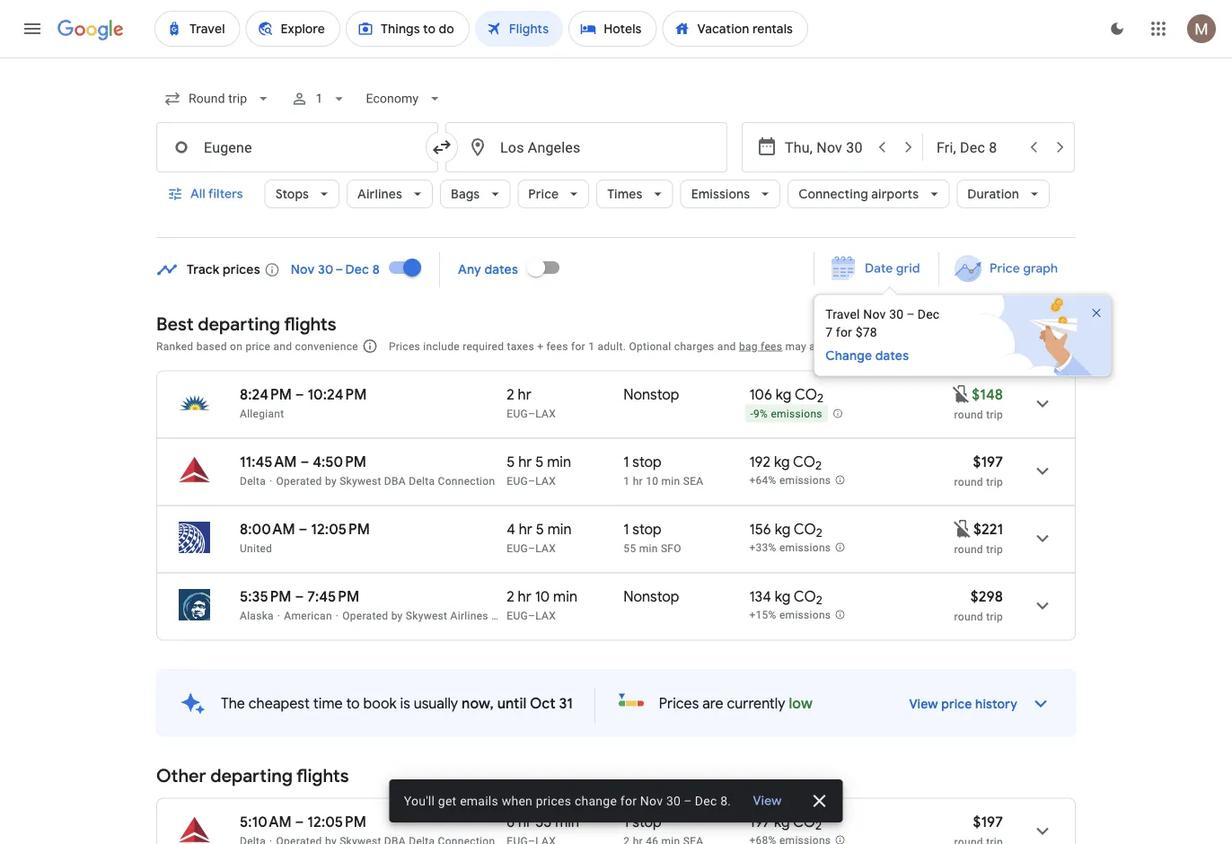 Task type: locate. For each thing, give the bounding box(es) containing it.
by for dba
[[325, 475, 337, 487]]

10 left sea
[[646, 475, 659, 487]]

co for 156
[[794, 520, 817, 539]]

other departing flights
[[156, 765, 349, 788]]

departing
[[198, 313, 280, 336], [210, 765, 293, 788]]

1 and from the left
[[274, 340, 292, 353]]

view status
[[390, 780, 843, 823]]

none text field inside search field
[[156, 122, 438, 173]]

by:
[[1030, 338, 1048, 354]]

emissions for 192
[[780, 475, 831, 487]]

1 vertical spatial prices
[[659, 695, 699, 713]]

– inside the 4 hr 5 min eug – lax
[[528, 542, 536, 555]]

lax inside 5 hr 5 min eug – lax
[[536, 475, 556, 487]]

1 stop flight. element down you'll get emails when prices change for nov 30 – dec 8.
[[624, 813, 662, 834]]

total duration 2 hr 10 min. element
[[507, 588, 624, 609]]

nonstop down optional
[[624, 385, 680, 404]]

2 nonstop flight. element from the top
[[624, 588, 680, 609]]

min up the skywest
[[554, 588, 578, 606]]

as
[[492, 610, 503, 622]]

1 vertical spatial departing
[[210, 765, 293, 788]]

hr inside 2 hr 10 min eug – lax
[[518, 588, 532, 606]]

best departing flights
[[156, 313, 337, 336]]

3 stop from the top
[[633, 813, 662, 832]]

2 vertical spatial 1 stop flight. element
[[624, 813, 662, 834]]

2 vertical spatial 30 – dec
[[667, 794, 717, 809]]

min inside the 4 hr 5 min eug – lax
[[548, 520, 572, 539]]

– down total duration 4 hr 5 min. element
[[528, 542, 536, 555]]

price for price
[[529, 186, 559, 202]]

1 vertical spatial 55
[[536, 813, 552, 832]]

airlines
[[358, 186, 403, 202], [451, 610, 489, 622]]

oct
[[530, 695, 556, 713]]

1 horizontal spatial view
[[910, 697, 939, 713]]

4:50 pm
[[313, 453, 367, 471]]

1 vertical spatial operated
[[343, 610, 388, 622]]

co inside "192 kg co 2"
[[793, 453, 816, 471]]

eug for 2
[[507, 610, 528, 622]]

dates
[[485, 262, 518, 278], [876, 348, 909, 364]]

min
[[547, 453, 572, 471], [662, 475, 681, 487], [548, 520, 572, 539], [639, 542, 658, 555], [554, 588, 578, 606], [555, 813, 580, 832]]

2 vertical spatial stop
[[633, 813, 662, 832]]

1 delta from the left
[[240, 475, 266, 487]]

None field
[[156, 83, 280, 115], [359, 83, 451, 115], [156, 83, 280, 115], [359, 83, 451, 115]]

1 stop 1 hr 10 min sea
[[624, 453, 704, 487]]

2 round trip from the top
[[955, 543, 1004, 556]]

convenience
[[295, 340, 358, 353]]

1 nonstop flight. element from the top
[[624, 385, 680, 407]]

106
[[750, 385, 773, 404]]

1 horizontal spatial dates
[[876, 348, 909, 364]]

12:05 pm down operated by skywest dba delta connection
[[311, 520, 370, 539]]

prices are currently low
[[659, 695, 813, 713]]

date grid
[[865, 261, 921, 277]]

this price for this flight doesn't include overhead bin access. if you need a carry-on bag, use the bags filter to update prices. image down the $197 round trip
[[952, 518, 974, 540]]

kg inside 134 kg co 2
[[775, 588, 791, 606]]

0 vertical spatial stop
[[633, 453, 662, 471]]

bag fees button
[[739, 340, 783, 353]]

55 for hr
[[536, 813, 552, 832]]

5 hr 5 min eug – lax
[[507, 453, 572, 487]]

connection
[[438, 475, 495, 487]]

10 inside 2 hr 10 min eug – lax
[[535, 588, 550, 606]]

stop inside 1 stop 1 hr 10 min sea
[[633, 453, 662, 471]]

kg up +15% emissions
[[775, 588, 791, 606]]

– inside 8:00 am – 12:05 pm united
[[299, 520, 308, 539]]

kg inside 156 kg co 2
[[775, 520, 791, 539]]

alaska
[[240, 610, 274, 622], [506, 610, 540, 622]]

– inside 5 hr 5 min eug – lax
[[528, 475, 536, 487]]

prices left learn more about tracked prices icon
[[223, 262, 260, 278]]

Departure time: 11:45 AM. text field
[[240, 453, 297, 471]]

view for view
[[753, 793, 782, 810]]

0 vertical spatial nonstop
[[624, 385, 680, 404]]

assistance
[[898, 340, 953, 353]]

round trip down $221 text field
[[955, 543, 1004, 556]]

221 US dollars text field
[[974, 520, 1004, 539]]

flight details. leaves eugene airport (eug) at 5:10 am on thursday, november 30 and arrives at los angeles international airport at 12:05 pm on thursday, november 30. image
[[1022, 810, 1065, 845]]

0 vertical spatial nov
[[291, 262, 315, 278]]

min for 5 hr 5 min
[[547, 453, 572, 471]]

departing for best
[[198, 313, 280, 336]]

other
[[156, 765, 206, 788]]

flight details. leaves eugene airport (eug) at 8:00 am on thursday, november 30 and arrives at los angeles international airport at 12:05 pm on thursday, november 30. image
[[1022, 517, 1065, 560]]

2 for 106
[[818, 391, 824, 406]]

12:05 pm for 8:00 am – 12:05 pm united
[[311, 520, 370, 539]]

lax inside the 4 hr 5 min eug – lax
[[536, 542, 556, 555]]

10 inside 1 stop 1 hr 10 min sea
[[646, 475, 659, 487]]

stop for 1 stop 1 hr 10 min sea
[[633, 453, 662, 471]]

lax down total duration 2 hr 10 min. element
[[536, 610, 556, 622]]

total duration 5 hr 5 min. element
[[507, 453, 624, 474]]

nonstop flight. element down optional
[[624, 385, 680, 407]]

for for you'll get emails when prices change for nov 30 – dec 8.
[[621, 794, 637, 809]]

1 vertical spatial skywest
[[406, 610, 448, 622]]

emissions button
[[681, 173, 781, 216]]

lax down total duration 4 hr 5 min. element
[[536, 542, 556, 555]]

0 horizontal spatial for
[[571, 340, 586, 353]]

leaves eugene airport (eug) at 5:35 pm on thursday, november 30 and arrives at los angeles international airport at 7:45 pm on thursday, november 30. element
[[240, 588, 360, 606]]

4 trip from the top
[[987, 611, 1004, 623]]

134
[[750, 588, 772, 606]]

kg inside "192 kg co 2"
[[774, 453, 790, 471]]

+64%
[[750, 475, 777, 487]]

round
[[955, 408, 984, 421], [955, 476, 984, 488], [955, 543, 984, 556], [955, 611, 984, 623]]

1 horizontal spatial 30 – dec
[[667, 794, 717, 809]]

change
[[575, 794, 617, 809]]

1 horizontal spatial nov
[[640, 794, 663, 809]]

0 vertical spatial this price for this flight doesn't include overhead bin access. if you need a carry-on bag, use the bags filter to update prices. image
[[951, 383, 972, 405]]

view inside main content
[[910, 697, 939, 713]]

4 lax from the top
[[536, 610, 556, 622]]

0 vertical spatial round trip
[[955, 408, 1004, 421]]

airlines inside main content
[[451, 610, 489, 622]]

2 up '+33% emissions'
[[817, 526, 823, 541]]

co inside 106 kg co 2
[[795, 385, 818, 404]]

lax
[[536, 407, 556, 420], [536, 475, 556, 487], [536, 542, 556, 555], [536, 610, 556, 622]]

flight details. leaves eugene airport (eug) at 8:24 pm on thursday, november 30 and arrives at los angeles international airport at 10:24 pm on thursday, november 30. image
[[1022, 382, 1065, 425]]

by up the cheapest time to book is usually now, until oct 31
[[391, 610, 403, 622]]

when
[[502, 794, 533, 809]]

operated for operated by skywest dba delta connection
[[276, 475, 322, 487]]

skywest left as
[[406, 610, 448, 622]]

Departure text field
[[785, 123, 868, 172]]

eug down 4 on the bottom left of page
[[507, 542, 528, 555]]

kg up +64% emissions
[[774, 453, 790, 471]]

round down $148 text field
[[955, 408, 984, 421]]

1 stop flight. element
[[624, 453, 662, 474], [624, 520, 662, 541], [624, 813, 662, 834]]

1 stop
[[624, 813, 662, 832]]

prices inside the find the best price region
[[223, 262, 260, 278]]

0 horizontal spatial 30 – dec
[[318, 262, 369, 278]]

1 nonstop from the top
[[624, 385, 680, 404]]

by down 4:50 pm text field
[[325, 475, 337, 487]]

1 $197 from the top
[[973, 453, 1004, 471]]

0 horizontal spatial nov
[[291, 262, 315, 278]]

Departure time: 5:35 PM. text field
[[240, 588, 292, 606]]

2 inside "192 kg co 2"
[[816, 458, 822, 474]]

airlines button
[[347, 173, 433, 216]]

min inside 2 hr 10 min eug – lax
[[554, 588, 578, 606]]

Departure time: 8:24 PM. text field
[[240, 385, 292, 404]]

0 horizontal spatial prices
[[389, 340, 421, 353]]

55 inside 1 stop 55 min sfo
[[624, 542, 637, 555]]

alaska down departure time: 5:35 pm. text field
[[240, 610, 274, 622]]

1 horizontal spatial prices
[[536, 794, 572, 809]]

kg for 134
[[775, 588, 791, 606]]

this price for this flight doesn't include overhead bin access. if you need a carry-on bag, use the bags filter to update prices. image down assistance
[[951, 383, 972, 405]]

5:10 am – 12:05 pm
[[240, 813, 366, 832]]

co inside 197 kg co 2
[[793, 813, 816, 832]]

2 right 197
[[816, 819, 822, 834]]

operated for operated by skywest airlines as alaska skywest
[[343, 610, 388, 622]]

148 US dollars text field
[[972, 385, 1004, 404]]

1 vertical spatial 30 – dec
[[890, 307, 940, 322]]

and down best departing flights
[[274, 340, 292, 353]]

2 nonstop from the top
[[624, 588, 680, 606]]

1 vertical spatial round trip
[[955, 543, 1004, 556]]

1 vertical spatial airlines
[[451, 610, 489, 622]]

view inside button
[[753, 793, 782, 810]]

lax inside 2 hr 10 min eug – lax
[[536, 610, 556, 622]]

operated by skywest dba delta connection
[[276, 475, 495, 487]]

1 vertical spatial stop
[[633, 520, 662, 539]]

2 horizontal spatial nov
[[864, 307, 886, 322]]

0 vertical spatial prices
[[389, 340, 421, 353]]

best
[[156, 313, 194, 336]]

hr left sea
[[633, 475, 643, 487]]

1 stop flight. element up sfo
[[624, 520, 662, 541]]

– right 5:10 am in the bottom of the page
[[295, 813, 304, 832]]

2 fees from the left
[[761, 340, 783, 353]]

emissions
[[771, 408, 823, 421], [780, 475, 831, 487], [780, 542, 831, 555], [780, 609, 831, 622]]

leaves eugene airport (eug) at 8:24 pm on thursday, november 30 and arrives at los angeles international airport at 10:24 pm on thursday, november 30. element
[[240, 385, 367, 404]]

nonstop flight. element down sfo
[[624, 588, 680, 609]]

ranked
[[156, 340, 194, 353]]

0 horizontal spatial 55
[[536, 813, 552, 832]]

30 – dec left 8.
[[667, 794, 717, 809]]

0 vertical spatial 30 – dec
[[318, 262, 369, 278]]

2 trip from the top
[[987, 476, 1004, 488]]

10
[[646, 475, 659, 487], [535, 588, 550, 606]]

connecting airports
[[799, 186, 919, 202]]

kg
[[776, 385, 792, 404], [774, 453, 790, 471], [775, 520, 791, 539], [775, 588, 791, 606], [774, 813, 790, 832]]

eug inside 5 hr 5 min eug – lax
[[507, 475, 528, 487]]

hr right 4 on the bottom left of page
[[519, 520, 533, 539]]

0 horizontal spatial alaska
[[240, 610, 274, 622]]

1 stop from the top
[[633, 453, 662, 471]]

1 vertical spatial price
[[990, 261, 1020, 277]]

kg for 192
[[774, 453, 790, 471]]

1 vertical spatial nov
[[864, 307, 886, 322]]

view for view price history
[[910, 697, 939, 713]]

min down 2 hr eug – lax
[[547, 453, 572, 471]]

hr for 2 hr 10 min
[[518, 588, 532, 606]]

airlines left as
[[451, 610, 489, 622]]

8:00 am – 12:05 pm united
[[240, 520, 370, 555]]

– down total duration 5 hr 5 min. element
[[528, 475, 536, 487]]

2 up +64% emissions
[[816, 458, 822, 474]]

based
[[196, 340, 227, 353]]

until
[[497, 695, 527, 713]]

is
[[400, 695, 410, 713]]

round down 197 us dollars text field
[[955, 476, 984, 488]]

dates down nov 30 – dec 7
[[876, 348, 909, 364]]

Return text field
[[937, 123, 1020, 172]]

1 lax from the top
[[536, 407, 556, 420]]

0 horizontal spatial 10
[[535, 588, 550, 606]]

price inside price graph button
[[990, 261, 1020, 277]]

1 horizontal spatial alaska
[[506, 610, 540, 622]]

min inside 1 stop 55 min sfo
[[639, 542, 658, 555]]

hr down 'taxes'
[[518, 385, 532, 404]]

-9% emissions
[[751, 408, 823, 421]]

prices
[[389, 340, 421, 353], [659, 695, 699, 713]]

flights for best departing flights
[[284, 313, 337, 336]]

0 vertical spatial dates
[[485, 262, 518, 278]]

2 horizontal spatial for
[[836, 325, 853, 340]]

None search field
[[156, 77, 1076, 238]]

1 vertical spatial $197
[[973, 813, 1004, 832]]

2 horizontal spatial 30 – dec
[[890, 307, 940, 322]]

1 vertical spatial 12:05 pm
[[308, 813, 366, 832]]

learn more about ranking image
[[362, 338, 378, 354]]

Arrival time: 12:05 PM. text field
[[311, 520, 370, 539]]

fees right +
[[547, 340, 568, 353]]

this price for this flight doesn't include overhead bin access. if you need a carry-on bag, use the bags filter to update prices. image for $221
[[952, 518, 974, 540]]

kg up -9% emissions
[[776, 385, 792, 404]]

and left bag
[[718, 340, 736, 353]]

1 horizontal spatial prices
[[659, 695, 699, 713]]

55
[[624, 542, 637, 555], [536, 813, 552, 832]]

1 vertical spatial view
[[753, 793, 782, 810]]

0 vertical spatial prices
[[223, 262, 260, 278]]

co inside 134 kg co 2
[[794, 588, 817, 606]]

co up -9% emissions
[[795, 385, 818, 404]]

1 vertical spatial prices
[[536, 794, 572, 809]]

0 vertical spatial skywest
[[340, 475, 382, 487]]

stop up sfo
[[633, 520, 662, 539]]

1 horizontal spatial price
[[990, 261, 1020, 277]]

price left graph
[[990, 261, 1020, 277]]

skywest down 4:50 pm
[[340, 475, 382, 487]]

156
[[750, 520, 772, 539]]

0 horizontal spatial delta
[[240, 475, 266, 487]]

kg for 156
[[775, 520, 791, 539]]

delta down "departure time: 11:45 am." text field
[[240, 475, 266, 487]]

1 horizontal spatial for
[[621, 794, 637, 809]]

2 up -9% emissions
[[818, 391, 824, 406]]

kg up '+33% emissions'
[[775, 520, 791, 539]]

0 vertical spatial $197
[[973, 453, 1004, 471]]

5
[[507, 453, 515, 471], [536, 453, 544, 471], [536, 520, 544, 539]]

nov inside 'view' status
[[640, 794, 663, 809]]

3 round from the top
[[955, 543, 984, 556]]

filters
[[208, 186, 243, 202]]

hr inside 1 stop 1 hr 10 min sea
[[633, 475, 643, 487]]

0 horizontal spatial and
[[274, 340, 292, 353]]

1 vertical spatial nonstop flight. element
[[624, 588, 680, 609]]

eug inside the 4 hr 5 min eug – lax
[[507, 542, 528, 555]]

1 vertical spatial dates
[[876, 348, 909, 364]]

eug inside 2 hr 10 min eug – lax
[[507, 610, 528, 622]]

0 vertical spatial nonstop flight. element
[[624, 385, 680, 407]]

1 horizontal spatial price
[[942, 697, 973, 713]]

1 horizontal spatial delta
[[409, 475, 435, 487]]

emissions for 134
[[780, 609, 831, 622]]

0 horizontal spatial by
[[325, 475, 337, 487]]

1 inside 1 stop 55 min sfo
[[624, 520, 629, 539]]

0 horizontal spatial price
[[246, 340, 271, 353]]

1 vertical spatial 10
[[535, 588, 550, 606]]

2 inside 134 kg co 2
[[817, 593, 823, 608]]

min inside 5 hr 5 min eug – lax
[[547, 453, 572, 471]]

30 – dec up assistance
[[890, 307, 940, 322]]

trip down 197 us dollars text field
[[987, 476, 1004, 488]]

min right 4 on the bottom left of page
[[548, 520, 572, 539]]

1 horizontal spatial 10
[[646, 475, 659, 487]]

4 round from the top
[[955, 611, 984, 623]]

1 horizontal spatial skywest
[[406, 610, 448, 622]]

1 horizontal spatial fees
[[761, 340, 783, 353]]

flights up arrival time: 12:05 pm. text field
[[297, 765, 349, 788]]

prices left 'are'
[[659, 695, 699, 713]]

1 stop flight. element up 1 stop 55 min sfo
[[624, 453, 662, 474]]

Arrival time: 7:45 PM. text field
[[307, 588, 360, 606]]

0 horizontal spatial skywest
[[340, 475, 382, 487]]

american
[[284, 610, 332, 622]]

flight details. leaves eugene airport (eug) at 11:45 am on thursday, november 30 and arrives at los angeles international airport at 4:50 pm on thursday, november 30. image
[[1022, 450, 1065, 493]]

departing up on on the top left of the page
[[198, 313, 280, 336]]

1 vertical spatial nonstop
[[624, 588, 680, 606]]

departing up 5:10 am in the bottom of the page
[[210, 765, 293, 788]]

2 vertical spatial nov
[[640, 794, 663, 809]]

and
[[274, 340, 292, 353], [718, 340, 736, 353]]

stop up layover (1 of 1) is a 1 hr 10 min layover at seattle-tacoma international airport in seattle. element at the right
[[633, 453, 662, 471]]

eug for 5
[[507, 475, 528, 487]]

kg inside 197 kg co 2
[[774, 813, 790, 832]]

nonstop down sfo
[[624, 588, 680, 606]]

2 $197 from the top
[[973, 813, 1004, 832]]

eug down "total duration 2 hr." element
[[507, 407, 528, 420]]

12:05 pm
[[311, 520, 370, 539], [308, 813, 366, 832]]

3 trip from the top
[[987, 543, 1004, 556]]

2 inside 156 kg co 2
[[817, 526, 823, 541]]

alaska right as
[[506, 610, 540, 622]]

12:05 pm inside 8:00 am – 12:05 pm united
[[311, 520, 370, 539]]

2 stop from the top
[[633, 520, 662, 539]]

bags
[[451, 186, 480, 202]]

stop inside 1 stop 55 min sfo
[[633, 520, 662, 539]]

0 vertical spatial by
[[325, 475, 337, 487]]

lax for 5 hr 5 min
[[536, 475, 556, 487]]

main menu image
[[22, 18, 43, 40]]

hr for 4 hr 5 min
[[519, 520, 533, 539]]

flight details. leaves eugene airport (eug) at 5:35 pm on thursday, november 30 and arrives at los angeles international airport at 7:45 pm on thursday, november 30. image
[[1022, 584, 1065, 628]]

lax down total duration 5 hr 5 min. element
[[536, 475, 556, 487]]

None text field
[[156, 122, 438, 173]]

2 inside 106 kg co 2
[[818, 391, 824, 406]]

nov 30 – dec 8
[[291, 262, 380, 278]]

0 vertical spatial 1 stop flight. element
[[624, 453, 662, 474]]

kg for 106
[[776, 385, 792, 404]]

1 horizontal spatial and
[[718, 340, 736, 353]]

total duration 2 hr. element
[[507, 385, 624, 407]]

loading results progress bar
[[0, 58, 1233, 61]]

0 vertical spatial price
[[529, 186, 559, 202]]

2 1 stop flight. element from the top
[[624, 520, 662, 541]]

leaves eugene airport (eug) at 5:10 am on thursday, november 30 and arrives at los angeles international airport at 12:05 pm on thursday, november 30. element
[[240, 813, 366, 832]]

eug for 4
[[507, 542, 528, 555]]

nonstop
[[624, 385, 680, 404], [624, 588, 680, 606]]

co
[[795, 385, 818, 404], [793, 453, 816, 471], [794, 520, 817, 539], [794, 588, 817, 606], [793, 813, 816, 832]]

history
[[976, 697, 1018, 713]]

+64% emissions
[[750, 475, 831, 487]]

 image
[[336, 610, 339, 622]]

– inside the 8:24 pm – 10:24 pm allegiant
[[295, 385, 304, 404]]

2 up operated by skywest airlines as alaska skywest at the bottom of page
[[507, 588, 515, 606]]

2 delta from the left
[[409, 475, 435, 487]]

departing for other
[[210, 765, 293, 788]]

30 – dec inside nov 30 – dec 7
[[890, 307, 940, 322]]

price right bags popup button
[[529, 186, 559, 202]]

2 round from the top
[[955, 476, 984, 488]]

1 round trip from the top
[[955, 408, 1004, 421]]

2 inside 2 hr eug – lax
[[507, 385, 515, 404]]

stop right total duration 6 hr 55 min. element
[[633, 813, 662, 832]]

flights up convenience
[[284, 313, 337, 336]]

dates right any
[[485, 262, 518, 278]]

0 vertical spatial 55
[[624, 542, 637, 555]]

0 horizontal spatial fees
[[547, 340, 568, 353]]

3 eug from the top
[[507, 542, 528, 555]]

None text field
[[446, 122, 728, 173]]

1 1 stop flight. element from the top
[[624, 453, 662, 474]]

close image
[[1090, 306, 1104, 320]]

airlines up 8
[[358, 186, 403, 202]]

duration button
[[957, 173, 1050, 216]]

operated down leaves eugene airport (eug) at 11:45 am on thursday, november 30 and arrives at los angeles international airport at 4:50 pm on thursday, november 30. element
[[276, 475, 322, 487]]

hr inside 5 hr 5 min eug – lax
[[519, 453, 532, 471]]

1 vertical spatial price
[[942, 697, 973, 713]]

price right on on the top left of the page
[[246, 340, 271, 353]]

1 horizontal spatial operated
[[343, 610, 388, 622]]

hr down 2 hr eug – lax
[[519, 453, 532, 471]]

operated down 7:45 pm text box
[[343, 610, 388, 622]]

– left the skywest
[[528, 610, 536, 622]]

1 inside popup button
[[316, 91, 323, 106]]

this price for this flight doesn't include overhead bin access. if you need a carry-on bag, use the bags filter to update prices. image for $148
[[951, 383, 972, 405]]

55 down you'll get emails when prices change for nov 30 – dec 8.
[[536, 813, 552, 832]]

0 vertical spatial view
[[910, 697, 939, 713]]

$197 for $197
[[973, 813, 1004, 832]]

round down $221 text field
[[955, 543, 984, 556]]

$197 inside the $197 round trip
[[973, 453, 1004, 471]]

12:05 pm for 5:10 am – 12:05 pm
[[308, 813, 366, 832]]

co up +64% emissions
[[793, 453, 816, 471]]

0 vertical spatial departing
[[198, 313, 280, 336]]

1 for 1 stop 1 hr 10 min sea
[[624, 453, 629, 471]]

this price for this flight doesn't include overhead bin access. if you need a carry-on bag, use the bags filter to update prices. image
[[951, 383, 972, 405], [952, 518, 974, 540]]

eug right as
[[507, 610, 528, 622]]

Departure time: 8:00 AM. text field
[[240, 520, 295, 539]]

min left sfo
[[639, 542, 658, 555]]

view button
[[739, 785, 796, 818]]

3 1 stop flight. element from the top
[[624, 813, 662, 834]]

prices right learn more about ranking "icon"
[[389, 340, 421, 353]]

2 up +15% emissions
[[817, 593, 823, 608]]

flights for other departing flights
[[297, 765, 349, 788]]

view up 197
[[753, 793, 782, 810]]

nov right learn more about tracked prices icon
[[291, 262, 315, 278]]

11:45 am
[[240, 453, 297, 471]]

lax for 4 hr 5 min
[[536, 542, 556, 555]]

operated
[[276, 475, 322, 487], [343, 610, 388, 622]]

0 vertical spatial price
[[246, 340, 271, 353]]

1 fees from the left
[[547, 340, 568, 353]]

hr inside the 4 hr 5 min eug – lax
[[519, 520, 533, 539]]

4 eug from the top
[[507, 610, 528, 622]]

2 eug from the top
[[507, 475, 528, 487]]

co inside 156 kg co 2
[[794, 520, 817, 539]]

8:24 pm
[[240, 385, 292, 404]]

0 horizontal spatial view
[[753, 793, 782, 810]]

price
[[246, 340, 271, 353], [942, 697, 973, 713]]

0 vertical spatial 10
[[646, 475, 659, 487]]

you'll
[[404, 794, 435, 809]]

1 for 1 stop 55 min sfo
[[624, 520, 629, 539]]

find the best price region
[[156, 246, 1131, 377]]

0 vertical spatial flights
[[284, 313, 337, 336]]

for inside the for $78 change dates
[[836, 325, 853, 340]]

0 horizontal spatial price
[[529, 186, 559, 202]]

5 inside the 4 hr 5 min eug – lax
[[536, 520, 544, 539]]

nov up $78
[[864, 307, 886, 322]]

for inside 'view' status
[[621, 794, 637, 809]]

1 eug from the top
[[507, 407, 528, 420]]

nov inside nov 30 – dec 7
[[864, 307, 886, 322]]

co up +15% emissions
[[794, 588, 817, 606]]

3 lax from the top
[[536, 542, 556, 555]]

2 lax from the top
[[536, 475, 556, 487]]

lax for 2 hr 10 min
[[536, 610, 556, 622]]

airports
[[872, 186, 919, 202]]

1 vertical spatial 1 stop flight. element
[[624, 520, 662, 541]]

delta right dba
[[409, 475, 435, 487]]

for right 7
[[836, 325, 853, 340]]

1 horizontal spatial 55
[[624, 542, 637, 555]]

emissions for 156
[[780, 542, 831, 555]]

0 horizontal spatial operated
[[276, 475, 322, 487]]

30 – dec left 8
[[318, 262, 369, 278]]

emissions down 134 kg co 2
[[780, 609, 831, 622]]

0 vertical spatial airlines
[[358, 186, 403, 202]]

change dates button
[[826, 347, 949, 365]]

0 vertical spatial operated
[[276, 475, 322, 487]]

view left history
[[910, 697, 939, 713]]

2 inside 197 kg co 2
[[816, 819, 822, 834]]

kg right 197
[[774, 813, 790, 832]]

prices up 6 hr 55 min
[[536, 794, 572, 809]]

nonstop flight. element
[[624, 385, 680, 407], [624, 588, 680, 609]]

min left sea
[[662, 475, 681, 487]]

1 stop flight. element for 4 hr 5 min
[[624, 520, 662, 541]]

price left history
[[942, 697, 973, 713]]

round inside the $197 round trip
[[955, 476, 984, 488]]

0 horizontal spatial airlines
[[358, 186, 403, 202]]

main content
[[156, 246, 1131, 845]]

trip down $148 text field
[[987, 408, 1004, 421]]

0 vertical spatial 12:05 pm
[[311, 520, 370, 539]]

1 vertical spatial by
[[391, 610, 403, 622]]

 image
[[278, 610, 281, 622]]

skywest for dba
[[340, 475, 382, 487]]

kg inside 106 kg co 2
[[776, 385, 792, 404]]

nonstop for –
[[624, 385, 680, 404]]

– right 8:00 am text box
[[299, 520, 308, 539]]

round trip down $148 text field
[[955, 408, 1004, 421]]

hr inside 2 hr eug – lax
[[518, 385, 532, 404]]

1 vertical spatial this price for this flight doesn't include overhead bin access. if you need a carry-on bag, use the bags filter to update prices. image
[[952, 518, 974, 540]]

min for 1 stop
[[639, 542, 658, 555]]

1 horizontal spatial by
[[391, 610, 403, 622]]

2 for 134
[[817, 593, 823, 608]]

8:24 pm – 10:24 pm allegiant
[[240, 385, 367, 420]]

0 horizontal spatial dates
[[485, 262, 518, 278]]

1 vertical spatial flights
[[297, 765, 349, 788]]

lax down "total duration 2 hr." element
[[536, 407, 556, 420]]

0 horizontal spatial prices
[[223, 262, 260, 278]]

skywest
[[340, 475, 382, 487], [406, 610, 448, 622]]

$197
[[973, 453, 1004, 471], [973, 813, 1004, 832]]

55 left sfo
[[624, 542, 637, 555]]

layover (1 of 1) is a 55 min layover at san francisco international airport in san francisco. element
[[624, 541, 741, 556]]

– down "total duration 2 hr." element
[[528, 407, 536, 420]]

price inside price popup button
[[529, 186, 559, 202]]

total duration 4 hr 5 min. element
[[507, 520, 624, 541]]

1 horizontal spatial airlines
[[451, 610, 489, 622]]

55 for stop
[[624, 542, 637, 555]]



Task type: vqa. For each thing, say whether or not it's contained in the screenshot.
the Operated for Operated by Skywest DBA Delta Connection
yes



Task type: describe. For each thing, give the bounding box(es) containing it.
nonstop flight. element for min
[[624, 588, 680, 609]]

view price history image
[[1020, 682, 1063, 726]]

lax inside 2 hr eug – lax
[[536, 407, 556, 420]]

2 for 156
[[817, 526, 823, 541]]

$197 for $197 round trip
[[973, 453, 1004, 471]]

grid
[[897, 261, 921, 277]]

nov for nov 30 – dec 8
[[291, 262, 315, 278]]

7:45 pm
[[307, 588, 360, 606]]

price button
[[518, 173, 590, 216]]

nonstop flight. element for –
[[624, 385, 680, 407]]

price for price graph
[[990, 261, 1020, 277]]

10:24 pm
[[308, 385, 367, 404]]

on
[[230, 340, 243, 353]]

change
[[826, 348, 873, 364]]

197
[[750, 813, 771, 832]]

min for 4 hr 5 min
[[548, 520, 572, 539]]

any
[[458, 262, 482, 278]]

5:10 am
[[240, 813, 292, 832]]

travel
[[826, 307, 864, 322]]

co for 197
[[793, 813, 816, 832]]

5:35 pm – 7:45 pm
[[240, 588, 360, 606]]

skywest
[[543, 610, 586, 622]]

Arrival time: 4:50 PM. text field
[[313, 453, 367, 471]]

1 stop 55 min sfo
[[624, 520, 682, 555]]

times button
[[597, 173, 674, 216]]

nonstop for min
[[624, 588, 680, 606]]

nov 30 – dec 7
[[826, 307, 940, 340]]

197 US dollars text field
[[973, 453, 1004, 471]]

Departure time: 5:10 AM. text field
[[240, 813, 292, 832]]

30 – dec for nov 30 – dec 7
[[890, 307, 940, 322]]

prices include required taxes + fees for 1 adult. optional charges and bag fees may apply. passenger assistance
[[389, 340, 953, 353]]

skywest for airlines
[[406, 610, 448, 622]]

bags button
[[440, 173, 511, 216]]

duration
[[968, 186, 1020, 202]]

min inside 1 stop 1 hr 10 min sea
[[662, 475, 681, 487]]

6 hr 55 min
[[507, 813, 580, 832]]

156 kg co 2
[[750, 520, 823, 541]]

optional
[[629, 340, 672, 353]]

co for 134
[[794, 588, 817, 606]]

1 for 1
[[316, 91, 323, 106]]

usually
[[414, 695, 458, 713]]

price graph
[[990, 261, 1058, 277]]

2 hr eug – lax
[[507, 385, 556, 420]]

30 – dec for nov 30 – dec 8
[[318, 262, 369, 278]]

the
[[221, 695, 245, 713]]

date
[[865, 261, 894, 277]]

1 for 1 stop
[[624, 813, 629, 832]]

swap origin and destination. image
[[431, 137, 453, 158]]

kg for 197
[[774, 813, 790, 832]]

8
[[373, 262, 380, 278]]

– inside 2 hr 10 min eug – lax
[[528, 610, 536, 622]]

1 button
[[283, 77, 355, 120]]

2 for 192
[[816, 458, 822, 474]]

197 US dollars text field
[[973, 813, 1004, 832]]

stops button
[[265, 173, 340, 216]]

emissions down 106 kg co 2
[[771, 408, 823, 421]]

Arrival time: 10:24 PM. text field
[[308, 385, 367, 404]]

now,
[[462, 695, 494, 713]]

7
[[826, 325, 833, 340]]

round inside $298 round trip
[[955, 611, 984, 623]]

8:00 am
[[240, 520, 295, 539]]

– up american at the left bottom of page
[[295, 588, 304, 606]]

5:35 pm
[[240, 588, 292, 606]]

sfo
[[661, 542, 682, 555]]

5 for 5
[[536, 453, 544, 471]]

sort
[[1001, 338, 1027, 354]]

emails
[[460, 794, 499, 809]]

min for 2 hr 10 min
[[554, 588, 578, 606]]

$298
[[971, 588, 1004, 606]]

+33%
[[750, 542, 777, 555]]

hr for 2 hr
[[518, 385, 532, 404]]

1 stop flight. element for 5 hr 5 min
[[624, 453, 662, 474]]

may
[[786, 340, 807, 353]]

1 alaska from the left
[[240, 610, 274, 622]]

-
[[751, 408, 754, 421]]

$148
[[972, 385, 1004, 404]]

2 and from the left
[[718, 340, 736, 353]]

192
[[750, 453, 771, 471]]

nov for nov 30 – dec 7
[[864, 307, 886, 322]]

co for 106
[[795, 385, 818, 404]]

eug inside 2 hr eug – lax
[[507, 407, 528, 420]]

trip inside $298 round trip
[[987, 611, 1004, 623]]

track
[[187, 262, 220, 278]]

any dates
[[458, 262, 518, 278]]

stops
[[276, 186, 309, 202]]

passenger assistance button
[[842, 340, 953, 353]]

106 kg co 2
[[750, 385, 824, 406]]

price graph button
[[943, 252, 1073, 285]]

required
[[463, 340, 504, 353]]

prices inside 'view' status
[[536, 794, 572, 809]]

4 hr 5 min eug – lax
[[507, 520, 572, 555]]

1 round from the top
[[955, 408, 984, 421]]

total duration 6 hr 55 min. element
[[507, 813, 624, 834]]

change appearance image
[[1096, 7, 1139, 50]]

ranked based on price and convenience
[[156, 340, 358, 353]]

none search field containing all filters
[[156, 77, 1076, 238]]

sort by: button
[[994, 330, 1076, 362]]

include
[[423, 340, 460, 353]]

dates inside the for $78 change dates
[[876, 348, 909, 364]]

hr for 5 hr 5 min
[[519, 453, 532, 471]]

stop for 1 stop 55 min sfo
[[633, 520, 662, 539]]

cheapest
[[249, 695, 310, 713]]

30 – dec inside 'view' status
[[667, 794, 717, 809]]

+
[[537, 340, 544, 353]]

sort by:
[[1001, 338, 1048, 354]]

2 for 197
[[816, 819, 822, 834]]

apply.
[[810, 340, 839, 353]]

by for airlines
[[391, 610, 403, 622]]

main content containing best departing flights
[[156, 246, 1131, 845]]

– inside 2 hr eug – lax
[[528, 407, 536, 420]]

airlines inside popup button
[[358, 186, 403, 202]]

11:45 am – 4:50 pm
[[240, 453, 367, 471]]

Arrival time: 12:05 PM. text field
[[308, 813, 366, 832]]

2 alaska from the left
[[506, 610, 540, 622]]

31
[[559, 695, 573, 713]]

– left 4:50 pm text field
[[300, 453, 309, 471]]

prices for prices are currently low
[[659, 695, 699, 713]]

learn more about tracked prices image
[[264, 262, 280, 278]]

charges
[[675, 340, 715, 353]]

united
[[240, 542, 272, 555]]

4
[[507, 520, 516, 539]]

passenger
[[842, 340, 896, 353]]

co for 192
[[793, 453, 816, 471]]

1 stop flight. element for 6 hr 55 min
[[624, 813, 662, 834]]

operated by skywest airlines as alaska skywest
[[343, 610, 586, 622]]

currently
[[727, 695, 786, 713]]

leaves eugene airport (eug) at 11:45 am on thursday, november 30 and arrives at los angeles international airport at 4:50 pm on thursday, november 30. element
[[240, 453, 367, 471]]

hr right the 6
[[519, 813, 532, 832]]

allegiant
[[240, 407, 284, 420]]

8.
[[721, 794, 732, 809]]

book
[[363, 695, 397, 713]]

prices for prices include required taxes + fees for 1 adult. optional charges and bag fees may apply. passenger assistance
[[389, 340, 421, 353]]

for for prices include required taxes + fees for 1 adult. optional charges and bag fees may apply. passenger assistance
[[571, 340, 586, 353]]

all
[[190, 186, 206, 202]]

layover (1 of 1) is a 1 hr 10 min layover at seattle-tacoma international airport in seattle. element
[[624, 474, 741, 488]]

trip inside the $197 round trip
[[987, 476, 1004, 488]]

6
[[507, 813, 515, 832]]

view price history
[[910, 697, 1018, 713]]

sea
[[684, 475, 704, 487]]

connecting
[[799, 186, 869, 202]]

2 inside 2 hr 10 min eug – lax
[[507, 588, 515, 606]]

round trip for $148
[[955, 408, 1004, 421]]

emissions
[[692, 186, 750, 202]]

2 hr 10 min eug – lax
[[507, 588, 578, 622]]

192 kg co 2
[[750, 453, 822, 474]]

leaves eugene airport (eug) at 8:00 am on thursday, november 30 and arrives at los angeles international airport at 12:05 pm on thursday, november 30. element
[[240, 520, 370, 539]]

the cheapest time to book is usually now, until oct 31
[[221, 695, 573, 713]]

298 US dollars text field
[[971, 588, 1004, 606]]

1 trip from the top
[[987, 408, 1004, 421]]

min inside total duration 6 hr 55 min. element
[[555, 813, 580, 832]]

stop for 1 stop
[[633, 813, 662, 832]]

$197 round trip
[[955, 453, 1004, 488]]

round trip for $221
[[955, 543, 1004, 556]]

5 for 4
[[536, 520, 544, 539]]

+33% emissions
[[750, 542, 831, 555]]



